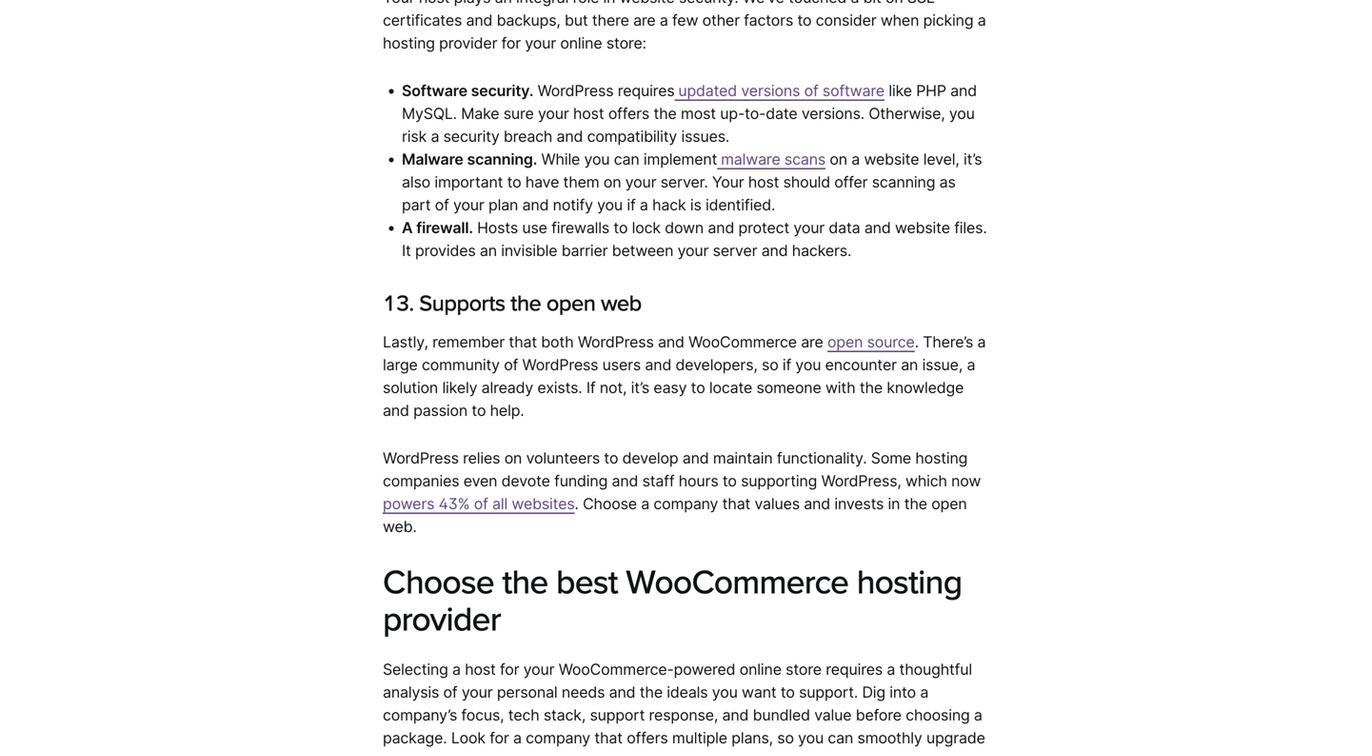 Task type: describe. For each thing, give the bounding box(es) containing it.
developers,
[[676, 356, 758, 374]]

you inside . there's a large community of wordpress users and developers, so if you encounter an issue, a solution likely already exists. if not, it's easy to locate someone with the knowledge and passion to help.
[[796, 356, 822, 374]]

multiple
[[672, 729, 728, 748]]

store
[[786, 661, 822, 679]]

your inside like php and mysql. make sure your host offers the most up-to-date versions. otherwise, you risk a security breach and compatibility issues.
[[538, 104, 569, 123]]

firewall.
[[417, 218, 473, 237]]

you inside on a website level, it's also important to have them on your server. your host should offer scanning as part of your plan and notify you if a hack is identified.
[[597, 196, 623, 214]]

but
[[565, 11, 588, 29]]

to down maintain
[[723, 472, 737, 491]]

few
[[673, 11, 699, 29]]

if
[[587, 379, 596, 397]]

on up offer
[[830, 150, 848, 168]]

to inside selecting a host for your woocommerce-powered online store requires a thoughtful analysis of your personal needs and the ideals you want to support. dig into a company's focus, tech stack, support response, and bundled value before choosing a package. look for a company that offers multiple plans, so you can smoothly upgr
[[781, 683, 795, 702]]

even
[[464, 472, 498, 491]]

there
[[592, 11, 630, 29]]

identified.
[[706, 196, 776, 214]]

your host plays an integral role in website security. we've touched a bit on ssl certificates and backups, but there are a few other factors to consider when picking a hosting provider for your online store:
[[383, 0, 987, 52]]

some
[[872, 449, 912, 468]]

level,
[[924, 150, 960, 168]]

on down malware scanning. while you can implement malware scans
[[604, 173, 622, 191]]

1 vertical spatial open
[[828, 333, 863, 352]]

a right 'issue,'
[[967, 356, 976, 374]]

0 horizontal spatial can
[[614, 150, 640, 168]]

if inside on a website level, it's also important to have them on your server. your host should offer scanning as part of your plan and notify you if a hack is identified.
[[627, 196, 636, 214]]

a left bit
[[851, 0, 860, 7]]

funding
[[555, 472, 608, 491]]

selecting
[[383, 661, 448, 679]]

tech
[[509, 706, 540, 725]]

your inside your host plays an integral role in website security. we've touched a bit on ssl certificates and backups, but there are a few other factors to consider when picking a hosting provider for your online store:
[[525, 34, 556, 52]]

make
[[461, 104, 500, 123]]

choose the best woocommerce hosting provider
[[383, 563, 963, 638]]

of inside . there's a large community of wordpress users and developers, so if you encounter an issue, a solution likely already exists. if not, it's easy to locate someone with the knowledge and passion to help.
[[504, 356, 518, 374]]

and down 'protect'
[[762, 241, 788, 260]]

to right easy
[[691, 379, 706, 397]]

2 vertical spatial for
[[490, 729, 509, 748]]

remember
[[433, 333, 505, 352]]

firewalls
[[552, 218, 610, 237]]

of up versions.
[[805, 81, 819, 100]]

as
[[940, 173, 956, 191]]

so inside selecting a host for your woocommerce-powered online store requires a thoughtful analysis of your personal needs and the ideals you want to support. dig into a company's focus, tech stack, support response, and bundled value before choosing a package. look for a company that offers multiple plans, so you can smoothly upgr
[[778, 729, 794, 748]]

certificates
[[383, 11, 462, 29]]

and down the solution
[[383, 402, 409, 420]]

your down malware scanning. while you can implement malware scans
[[626, 173, 657, 191]]

php
[[917, 81, 947, 100]]

hack
[[653, 196, 686, 214]]

a right the picking
[[978, 11, 987, 29]]

integral
[[516, 0, 569, 7]]

your inside on a website level, it's also important to have them on your server. your host should offer scanning as part of your plan and notify you if a hack is identified.
[[713, 173, 745, 191]]

0 vertical spatial open
[[547, 290, 596, 315]]

an inside your host plays an integral role in website security. we've touched a bit on ssl certificates and backups, but there are a few other factors to consider when picking a hosting provider for your online store:
[[495, 0, 512, 7]]

security. inside your host plays an integral role in website security. we've touched a bit on ssl certificates and backups, but there are a few other factors to consider when picking a hosting provider for your online store:
[[679, 0, 739, 7]]

wordpress,
[[822, 472, 902, 491]]

which
[[906, 472, 948, 491]]

most
[[681, 104, 716, 123]]

and up while
[[557, 127, 583, 146]]

to up funding
[[604, 449, 619, 468]]

the inside . there's a large community of wordpress users and developers, so if you encounter an issue, a solution likely already exists. if not, it's easy to locate someone with the knowledge and passion to help.
[[860, 379, 883, 397]]

so inside . there's a large community of wordpress users and developers, so if you encounter an issue, a solution likely already exists. if not, it's easy to locate someone with the knowledge and passion to help.
[[762, 356, 779, 374]]

picking
[[924, 11, 974, 29]]

a right into
[[921, 683, 929, 702]]

community
[[422, 356, 500, 374]]

also
[[402, 173, 431, 191]]

in inside ". choose a company that values and invests in the open web."
[[888, 495, 901, 513]]

company inside selecting a host for your woocommerce-powered online store requires a thoughtful analysis of your personal needs and the ideals you want to support. dig into a company's focus, tech stack, support response, and bundled value before choosing a package. look for a company that offers multiple plans, so you can smoothly upgr
[[526, 729, 591, 748]]

a up the lock
[[640, 196, 649, 214]]

lastly, remember that both wordpress and woocommerce are open source
[[383, 333, 915, 352]]

. choose a company that values and invests in the open web.
[[383, 495, 968, 536]]

and right php
[[951, 81, 977, 100]]

an inside 'hosts use firewalls to lock down and protect your data and website files. it provides an invisible barrier between your server and hackers.'
[[480, 241, 497, 260]]

barrier
[[562, 241, 608, 260]]

company's
[[383, 706, 457, 725]]

your up "hackers."
[[794, 218, 825, 237]]

online inside your host plays an integral role in website security. we've touched a bit on ssl certificates and backups, but there are a few other factors to consider when picking a hosting provider for your online store:
[[561, 34, 603, 52]]

dig
[[863, 683, 886, 702]]

0 horizontal spatial security.
[[471, 81, 534, 100]]

protect
[[739, 218, 790, 237]]

powered
[[674, 661, 736, 679]]

encounter
[[826, 356, 897, 374]]

your down important
[[453, 196, 485, 214]]

stack,
[[544, 706, 586, 725]]

hours
[[679, 472, 719, 491]]

a left few
[[660, 11, 669, 29]]

your inside your host plays an integral role in website security. we've touched a bit on ssl certificates and backups, but there are a few other factors to consider when picking a hosting provider for your online store:
[[383, 0, 415, 7]]

for inside your host plays an integral role in website security. we've touched a bit on ssl certificates and backups, but there are a few other factors to consider when picking a hosting provider for your online store:
[[502, 34, 521, 52]]

focus,
[[462, 706, 504, 725]]

you up the them
[[585, 150, 610, 168]]

0 vertical spatial requires
[[618, 81, 675, 100]]

software
[[402, 81, 468, 100]]

store:
[[607, 34, 647, 52]]

someone
[[757, 379, 822, 397]]

hosts
[[477, 218, 518, 237]]

needs
[[562, 683, 605, 702]]

implement
[[644, 150, 718, 168]]

not,
[[600, 379, 627, 397]]

compatibility
[[587, 127, 678, 146]]

when
[[881, 11, 920, 29]]

staff
[[643, 472, 675, 491]]

touched
[[789, 0, 847, 7]]

role
[[573, 0, 599, 7]]

a right choosing
[[975, 706, 983, 725]]

it's inside on a website level, it's also important to have them on your server. your host should offer scanning as part of your plan and notify you if a hack is identified.
[[964, 150, 983, 168]]

you inside like php and mysql. make sure your host offers the most up-to-date versions. otherwise, you risk a security breach and compatibility issues.
[[950, 104, 975, 123]]

response,
[[649, 706, 719, 725]]

solution
[[383, 379, 438, 397]]

to left help.
[[472, 402, 486, 420]]

your up focus,
[[462, 683, 493, 702]]

powers
[[383, 495, 435, 513]]

13. supports the open web
[[383, 290, 642, 315]]

analysis
[[383, 683, 439, 702]]

host inside your host plays an integral role in website security. we've touched a bit on ssl certificates and backups, but there are a few other factors to consider when picking a hosting provider for your online store:
[[419, 0, 450, 7]]

woocommerce-
[[559, 661, 674, 679]]

choose inside ". choose a company that values and invests in the open web."
[[583, 495, 637, 513]]

websites
[[512, 495, 575, 513]]

should
[[784, 173, 831, 191]]

date
[[766, 104, 798, 123]]

source
[[868, 333, 915, 352]]

to inside on a website level, it's also important to have them on your server. your host should offer scanning as part of your plan and notify you if a hack is identified.
[[507, 173, 522, 191]]

a down tech
[[513, 729, 522, 748]]

bundled
[[753, 706, 811, 725]]

and inside on a website level, it's also important to have them on your server. your host should offer scanning as part of your plan and notify you if a hack is identified.
[[523, 196, 549, 214]]

online inside selecting a host for your woocommerce-powered online store requires a thoughtful analysis of your personal needs and the ideals you want to support. dig into a company's focus, tech stack, support response, and bundled value before choosing a package. look for a company that offers multiple plans, so you can smoothly upgr
[[740, 661, 782, 679]]

hosting inside wordpress relies on volunteers to develop and maintain functionality. some hosting companies even devote funding and staff hours to supporting wordpress, which now powers 43% of all websites
[[916, 449, 968, 468]]

that inside selecting a host for your woocommerce-powered online store requires a thoughtful analysis of your personal needs and the ideals you want to support. dig into a company's focus, tech stack, support response, and bundled value before choosing a package. look for a company that offers multiple plans, so you can smoothly upgr
[[595, 729, 623, 748]]

versions
[[742, 81, 801, 100]]

you down powered
[[712, 683, 738, 702]]

website inside on a website level, it's also important to have them on your server. your host should offer scanning as part of your plan and notify you if a hack is identified.
[[865, 150, 920, 168]]

the up the 'both'
[[511, 290, 541, 315]]

use
[[522, 218, 548, 237]]

part
[[402, 196, 431, 214]]

you down value
[[799, 729, 824, 748]]

updated versions of software link
[[675, 81, 885, 100]]

ssl
[[908, 0, 935, 7]]

smoothly
[[858, 729, 923, 748]]

help.
[[490, 402, 524, 420]]

offers inside like php and mysql. make sure your host offers the most up-to-date versions. otherwise, you risk a security breach and compatibility issues.
[[609, 104, 650, 123]]

updated
[[679, 81, 737, 100]]

provides
[[415, 241, 476, 260]]

and down lastly, remember that both wordpress and woocommerce are open source
[[645, 356, 672, 374]]



Task type: vqa. For each thing, say whether or not it's contained in the screenshot.
Into
yes



Task type: locate. For each thing, give the bounding box(es) containing it.
so down bundled
[[778, 729, 794, 748]]

now
[[952, 472, 981, 491]]

hosting up thoughtful
[[857, 563, 963, 601]]

the inside selecting a host for your woocommerce-powered online store requires a thoughtful analysis of your personal needs and the ideals you want to support. dig into a company's focus, tech stack, support response, and bundled value before choosing a package. look for a company that offers multiple plans, so you can smoothly upgr
[[640, 683, 663, 702]]

1 vertical spatial online
[[740, 661, 782, 679]]

host
[[419, 0, 450, 7], [574, 104, 604, 123], [749, 173, 780, 191], [465, 661, 496, 679]]

plays
[[454, 0, 491, 7]]

13.
[[383, 290, 414, 315]]

your up identified.
[[713, 173, 745, 191]]

to up bundled
[[781, 683, 795, 702]]

and down plays
[[466, 11, 493, 29]]

for down the backups,
[[502, 34, 521, 52]]

hosting inside your host plays an integral role in website security. we've touched a bit on ssl certificates and backups, but there are a few other factors to consider when picking a hosting provider for your online store:
[[383, 34, 435, 52]]

1 vertical spatial if
[[783, 356, 792, 374]]

you up level,
[[950, 104, 975, 123]]

data
[[829, 218, 861, 237]]

relies
[[463, 449, 501, 468]]

open down now
[[932, 495, 968, 513]]

an down hosts
[[480, 241, 497, 260]]

versions.
[[802, 104, 865, 123]]

package.
[[383, 729, 447, 748]]

host inside like php and mysql. make sure your host offers the most up-to-date versions. otherwise, you risk a security breach and compatibility issues.
[[574, 104, 604, 123]]

0 vertical spatial website
[[620, 0, 675, 7]]

0 vertical spatial your
[[383, 0, 415, 7]]

1 horizontal spatial company
[[654, 495, 719, 513]]

a inside ". choose a company that values and invests in the open web."
[[641, 495, 650, 513]]

if inside . there's a large community of wordpress users and developers, so if you encounter an issue, a solution likely already exists. if not, it's easy to locate someone with the knowledge and passion to help.
[[783, 356, 792, 374]]

look
[[451, 729, 486, 748]]

1 vertical spatial company
[[526, 729, 591, 748]]

to up plan
[[507, 173, 522, 191]]

2 horizontal spatial open
[[932, 495, 968, 513]]

and right values
[[804, 495, 831, 513]]

on up when
[[886, 0, 904, 7]]

a inside like php and mysql. make sure your host offers the most up-to-date versions. otherwise, you risk a security breach and compatibility issues.
[[431, 127, 439, 146]]

it's right level,
[[964, 150, 983, 168]]

that left values
[[723, 495, 751, 513]]

it's inside . there's a large community of wordpress users and developers, so if you encounter an issue, a solution likely already exists. if not, it's easy to locate someone with the knowledge and passion to help.
[[631, 379, 650, 397]]

requires inside selecting a host for your woocommerce-powered online store requires a thoughtful analysis of your personal needs and the ideals you want to support. dig into a company's focus, tech stack, support response, and bundled value before choosing a package. look for a company that offers multiple plans, so you can smoothly upgr
[[826, 661, 883, 679]]

web.
[[383, 518, 417, 536]]

exists.
[[538, 379, 583, 397]]

host up certificates
[[419, 0, 450, 7]]

host inside selecting a host for your woocommerce-powered online store requires a thoughtful analysis of your personal needs and the ideals you want to support. dig into a company's focus, tech stack, support response, and bundled value before choosing a package. look for a company that offers multiple plans, so you can smoothly upgr
[[465, 661, 496, 679]]

0 horizontal spatial .
[[575, 495, 579, 513]]

1 horizontal spatial .
[[915, 333, 919, 352]]

0 horizontal spatial requires
[[618, 81, 675, 100]]

open inside ". choose a company that values and invests in the open web."
[[932, 495, 968, 513]]

offers
[[609, 104, 650, 123], [627, 729, 668, 748]]

0 vertical spatial so
[[762, 356, 779, 374]]

devote
[[502, 472, 550, 491]]

wordpress relies on volunteers to develop and maintain functionality. some hosting companies even devote funding and staff hours to supporting wordpress, which now powers 43% of all websites
[[383, 449, 981, 513]]

choosing
[[906, 706, 970, 725]]

offers up the compatibility
[[609, 104, 650, 123]]

2 vertical spatial an
[[901, 356, 919, 374]]

1 vertical spatial can
[[828, 729, 854, 748]]

software security. wordpress requires updated versions of software
[[402, 81, 885, 100]]

supporting
[[741, 472, 818, 491]]

hosting inside choose the best woocommerce hosting provider
[[857, 563, 963, 601]]

supports
[[419, 290, 506, 315]]

lock
[[632, 218, 661, 237]]

if up the lock
[[627, 196, 636, 214]]

and up use
[[523, 196, 549, 214]]

risk
[[402, 127, 427, 146]]

you up someone
[[796, 356, 822, 374]]

1 horizontal spatial that
[[595, 729, 623, 748]]

with
[[826, 379, 856, 397]]

0 vertical spatial .
[[915, 333, 919, 352]]

1 horizontal spatial security.
[[679, 0, 739, 7]]

are
[[634, 11, 656, 29], [801, 333, 824, 352]]

1 horizontal spatial your
[[713, 173, 745, 191]]

if
[[627, 196, 636, 214], [783, 356, 792, 374]]

choose down the web.
[[383, 563, 494, 601]]

1 horizontal spatial it's
[[964, 150, 983, 168]]

2 vertical spatial website
[[896, 218, 951, 237]]

1 vertical spatial your
[[713, 173, 745, 191]]

software
[[823, 81, 885, 100]]

online down but
[[561, 34, 603, 52]]

of up already
[[504, 356, 518, 374]]

1 vertical spatial that
[[723, 495, 751, 513]]

offer
[[835, 173, 868, 191]]

a firewall.
[[402, 218, 473, 237]]

your up personal at the bottom of page
[[524, 661, 555, 679]]

plan
[[489, 196, 519, 214]]

0 horizontal spatial that
[[509, 333, 537, 352]]

offers down support
[[627, 729, 668, 748]]

1 vertical spatial .
[[575, 495, 579, 513]]

of inside on a website level, it's also important to have them on your server. your host should offer scanning as part of your plan and notify you if a hack is identified.
[[435, 196, 449, 214]]

0 horizontal spatial open
[[547, 290, 596, 315]]

0 horizontal spatial choose
[[383, 563, 494, 601]]

website inside your host plays an integral role in website security. we've touched a bit on ssl certificates and backups, but there are a few other factors to consider when picking a hosting provider for your online store:
[[620, 0, 675, 7]]

company inside ". choose a company that values and invests in the open web."
[[654, 495, 719, 513]]

website up scanning
[[865, 150, 920, 168]]

your up breach
[[538, 104, 569, 123]]

and left staff
[[612, 472, 639, 491]]

otherwise,
[[869, 104, 946, 123]]

0 horizontal spatial if
[[627, 196, 636, 214]]

1 horizontal spatial are
[[801, 333, 824, 352]]

0 horizontal spatial in
[[604, 0, 616, 7]]

and up hours
[[683, 449, 709, 468]]

a up into
[[887, 661, 896, 679]]

wordpress up breach
[[538, 81, 614, 100]]

bit
[[864, 0, 882, 7]]

1 vertical spatial an
[[480, 241, 497, 260]]

you down the them
[[597, 196, 623, 214]]

2 vertical spatial hosting
[[857, 563, 963, 601]]

2 vertical spatial that
[[595, 729, 623, 748]]

0 horizontal spatial your
[[383, 0, 415, 7]]

your up certificates
[[383, 0, 415, 7]]

can down the compatibility
[[614, 150, 640, 168]]

1 vertical spatial so
[[778, 729, 794, 748]]

. left "there's"
[[915, 333, 919, 352]]

the inside ". choose a company that values and invests in the open web."
[[905, 495, 928, 513]]

. inside . there's a large community of wordpress users and developers, so if you encounter an issue, a solution likely already exists. if not, it's easy to locate someone with the knowledge and passion to help.
[[915, 333, 919, 352]]

0 vertical spatial online
[[561, 34, 603, 52]]

provider up selecting
[[383, 600, 501, 638]]

choose down funding
[[583, 495, 637, 513]]

you
[[950, 104, 975, 123], [585, 150, 610, 168], [597, 196, 623, 214], [796, 356, 822, 374], [712, 683, 738, 702], [799, 729, 824, 748]]

scanning.
[[467, 150, 538, 168]]

the down the encounter
[[860, 379, 883, 397]]

provider inside choose the best woocommerce hosting provider
[[383, 600, 501, 638]]

1 horizontal spatial can
[[828, 729, 854, 748]]

all
[[493, 495, 508, 513]]

0 vertical spatial choose
[[583, 495, 637, 513]]

1 vertical spatial security.
[[471, 81, 534, 100]]

. for open source
[[915, 333, 919, 352]]

website inside 'hosts use firewalls to lock down and protect your data and website files. it provides an invisible barrier between your server and hackers.'
[[896, 218, 951, 237]]

passion
[[414, 402, 468, 420]]

1 vertical spatial it's
[[631, 379, 650, 397]]

1 vertical spatial requires
[[826, 661, 883, 679]]

consider
[[816, 11, 877, 29]]

0 vertical spatial offers
[[609, 104, 650, 123]]

support.
[[799, 683, 859, 702]]

the inside like php and mysql. make sure your host offers the most up-to-date versions. otherwise, you risk a security breach and compatibility issues.
[[654, 104, 677, 123]]

1 vertical spatial for
[[500, 661, 520, 679]]

an inside . there's a large community of wordpress users and developers, so if you encounter an issue, a solution likely already exists. if not, it's easy to locate someone with the knowledge and passion to help.
[[901, 356, 919, 374]]

of inside wordpress relies on volunteers to develop and maintain functionality. some hosting companies even devote funding and staff hours to supporting wordpress, which now powers 43% of all websites
[[474, 495, 488, 513]]

backups,
[[497, 11, 561, 29]]

provider down plays
[[439, 34, 498, 52]]

woocommerce inside choose the best woocommerce hosting provider
[[626, 563, 849, 601]]

there's
[[923, 333, 974, 352]]

of left "all"
[[474, 495, 488, 513]]

1 vertical spatial woocommerce
[[626, 563, 849, 601]]

on inside wordpress relies on volunteers to develop and maintain functionality. some hosting companies even devote funding and staff hours to supporting wordpress, which now powers 43% of all websites
[[505, 449, 522, 468]]

0 horizontal spatial are
[[634, 11, 656, 29]]

0 vertical spatial can
[[614, 150, 640, 168]]

to-
[[745, 104, 766, 123]]

1 horizontal spatial choose
[[583, 495, 637, 513]]

1 vertical spatial website
[[865, 150, 920, 168]]

a
[[402, 218, 413, 237]]

security.
[[679, 0, 739, 7], [471, 81, 534, 100]]

a up offer
[[852, 150, 860, 168]]

the inside choose the best woocommerce hosting provider
[[503, 563, 548, 601]]

them
[[564, 173, 600, 191]]

host inside on a website level, it's also important to have them on your server. your host should offer scanning as part of your plan and notify you if a hack is identified.
[[749, 173, 780, 191]]

it's
[[964, 150, 983, 168], [631, 379, 650, 397]]

security. up sure
[[471, 81, 534, 100]]

on
[[886, 0, 904, 7], [830, 150, 848, 168], [604, 173, 622, 191], [505, 449, 522, 468]]

0 vertical spatial if
[[627, 196, 636, 214]]

provider inside your host plays an integral role in website security. we've touched a bit on ssl certificates and backups, but there are a few other factors to consider when picking a hosting provider for your online store:
[[439, 34, 498, 52]]

and right the 'data'
[[865, 218, 891, 237]]

are inside your host plays an integral role in website security. we've touched a bit on ssl certificates and backups, but there are a few other factors to consider when picking a hosting provider for your online store:
[[634, 11, 656, 29]]

open up the 'both'
[[547, 290, 596, 315]]

0 vertical spatial for
[[502, 34, 521, 52]]

0 vertical spatial that
[[509, 333, 537, 352]]

large
[[383, 356, 418, 374]]

1 vertical spatial in
[[888, 495, 901, 513]]

open
[[547, 290, 596, 315], [828, 333, 863, 352], [932, 495, 968, 513]]

hosting up the which
[[916, 449, 968, 468]]

0 horizontal spatial company
[[526, 729, 591, 748]]

a right risk at the left top of the page
[[431, 127, 439, 146]]

to inside 'hosts use firewalls to lock down and protect your data and website files. it provides an invisible barrier between your server and hackers.'
[[614, 218, 628, 237]]

on inside your host plays an integral role in website security. we've touched a bit on ssl certificates and backups, but there are a few other factors to consider when picking a hosting provider for your online store:
[[886, 0, 904, 7]]

0 horizontal spatial it's
[[631, 379, 650, 397]]

like php and mysql. make sure your host offers the most up-to-date versions. otherwise, you risk a security breach and compatibility issues.
[[402, 81, 977, 146]]

a
[[851, 0, 860, 7], [660, 11, 669, 29], [978, 11, 987, 29], [431, 127, 439, 146], [852, 150, 860, 168], [640, 196, 649, 214], [978, 333, 986, 352], [967, 356, 976, 374], [641, 495, 650, 513], [453, 661, 461, 679], [887, 661, 896, 679], [921, 683, 929, 702], [975, 706, 983, 725], [513, 729, 522, 748]]

lastly,
[[383, 333, 429, 352]]

2 vertical spatial open
[[932, 495, 968, 513]]

1 vertical spatial provider
[[383, 600, 501, 638]]

wordpress up companies
[[383, 449, 459, 468]]

1 horizontal spatial in
[[888, 495, 901, 513]]

for down focus,
[[490, 729, 509, 748]]

down
[[665, 218, 704, 237]]

easy
[[654, 379, 687, 397]]

wordpress inside . there's a large community of wordpress users and developers, so if you encounter an issue, a solution likely already exists. if not, it's easy to locate someone with the knowledge and passion to help.
[[523, 356, 599, 374]]

0 vertical spatial security.
[[679, 0, 739, 7]]

important
[[435, 173, 503, 191]]

plans,
[[732, 729, 774, 748]]

are up store:
[[634, 11, 656, 29]]

thoughtful
[[900, 661, 973, 679]]

selecting a host for your woocommerce-powered online store requires a thoughtful analysis of your personal needs and the ideals you want to support. dig into a company's focus, tech stack, support response, and bundled value before choosing a package. look for a company that offers multiple plans, so you can smoothly upgr
[[383, 661, 986, 751]]

while
[[542, 150, 580, 168]]

0 vertical spatial it's
[[964, 150, 983, 168]]

1 vertical spatial hosting
[[916, 449, 968, 468]]

of inside selecting a host for your woocommerce-powered online store requires a thoughtful analysis of your personal needs and the ideals you want to support. dig into a company's focus, tech stack, support response, and bundled value before choosing a package. look for a company that offers multiple plans, so you can smoothly upgr
[[444, 683, 458, 702]]

hosting down certificates
[[383, 34, 435, 52]]

scans
[[785, 150, 826, 168]]

of up company's
[[444, 683, 458, 702]]

and inside ". choose a company that values and invests in the open web."
[[804, 495, 831, 513]]

and inside your host plays an integral role in website security. we've touched a bit on ssl certificates and backups, but there are a few other factors to consider when picking a hosting provider for your online store:
[[466, 11, 493, 29]]

a right selecting
[[453, 661, 461, 679]]

are up someone
[[801, 333, 824, 352]]

1 vertical spatial are
[[801, 333, 824, 352]]

and up easy
[[658, 333, 685, 352]]

issues.
[[682, 127, 730, 146]]

0 vertical spatial an
[[495, 0, 512, 7]]

2 horizontal spatial that
[[723, 495, 751, 513]]

company down hours
[[654, 495, 719, 513]]

1 horizontal spatial open
[[828, 333, 863, 352]]

0 horizontal spatial online
[[561, 34, 603, 52]]

that left the 'both'
[[509, 333, 537, 352]]

can down value
[[828, 729, 854, 748]]

and up server
[[708, 218, 735, 237]]

security. up "other"
[[679, 0, 739, 7]]

. for powers 43% of all websites
[[575, 495, 579, 513]]

the down software security. wordpress requires updated versions of software
[[654, 104, 677, 123]]

to inside your host plays an integral role in website security. we've touched a bit on ssl certificates and backups, but there are a few other factors to consider when picking a hosting provider for your online store:
[[798, 11, 812, 29]]

0 vertical spatial are
[[634, 11, 656, 29]]

personal
[[497, 683, 558, 702]]

malware scanning. while you can implement malware scans
[[402, 150, 826, 168]]

1 horizontal spatial requires
[[826, 661, 883, 679]]

on a website level, it's also important to have them on your server. your host should offer scanning as part of your plan and notify you if a hack is identified.
[[402, 150, 983, 214]]

if up someone
[[783, 356, 792, 374]]

choose
[[583, 495, 637, 513], [383, 563, 494, 601]]

company
[[654, 495, 719, 513], [526, 729, 591, 748]]

0 vertical spatial company
[[654, 495, 719, 513]]

that down support
[[595, 729, 623, 748]]

choose inside choose the best woocommerce hosting provider
[[383, 563, 494, 601]]

your down down
[[678, 241, 709, 260]]

website left the files.
[[896, 218, 951, 237]]

issue,
[[923, 356, 963, 374]]

. inside ". choose a company that values and invests in the open web."
[[575, 495, 579, 513]]

mysql.
[[402, 104, 457, 123]]

before
[[856, 706, 902, 725]]

0 vertical spatial in
[[604, 0, 616, 7]]

wordpress up users at the top
[[578, 333, 654, 352]]

1 vertical spatial choose
[[383, 563, 494, 601]]

server.
[[661, 173, 709, 191]]

of up firewall. at the left
[[435, 196, 449, 214]]

the left ideals
[[640, 683, 663, 702]]

0 vertical spatial hosting
[[383, 34, 435, 52]]

on up devote
[[505, 449, 522, 468]]

can inside selecting a host for your woocommerce-powered online store requires a thoughtful analysis of your personal needs and the ideals you want to support. dig into a company's focus, tech stack, support response, and bundled value before choosing a package. look for a company that offers multiple plans, so you can smoothly upgr
[[828, 729, 854, 748]]

in inside your host plays an integral role in website security. we've touched a bit on ssl certificates and backups, but there are a few other factors to consider when picking a hosting provider for your online store:
[[604, 0, 616, 7]]

0 vertical spatial woocommerce
[[689, 333, 797, 352]]

website up 'there'
[[620, 0, 675, 7]]

users
[[603, 356, 641, 374]]

knowledge
[[887, 379, 964, 397]]

for up personal at the bottom of page
[[500, 661, 520, 679]]

so
[[762, 356, 779, 374], [778, 729, 794, 748]]

security
[[444, 127, 500, 146]]

company down stack, on the left bottom of page
[[526, 729, 591, 748]]

host up the compatibility
[[574, 104, 604, 123]]

and up plans,
[[723, 706, 749, 725]]

values
[[755, 495, 800, 513]]

0 vertical spatial provider
[[439, 34, 498, 52]]

in right invests
[[888, 495, 901, 513]]

files.
[[955, 218, 988, 237]]

sure
[[504, 104, 534, 123]]

woocommerce up developers,
[[689, 333, 797, 352]]

the left best
[[503, 563, 548, 601]]

in up 'there'
[[604, 0, 616, 7]]

a right "there's"
[[978, 333, 986, 352]]

1 horizontal spatial if
[[783, 356, 792, 374]]

other
[[703, 11, 740, 29]]

host down malware scans 'link'
[[749, 173, 780, 191]]

develop
[[623, 449, 679, 468]]

offers inside selecting a host for your woocommerce-powered online store requires a thoughtful analysis of your personal needs and the ideals you want to support. dig into a company's focus, tech stack, support response, and bundled value before choosing a package. look for a company that offers multiple plans, so you can smoothly upgr
[[627, 729, 668, 748]]

hackers.
[[792, 241, 852, 260]]

an up the backups,
[[495, 0, 512, 7]]

hosts use firewalls to lock down and protect your data and website files. it provides an invisible barrier between your server and hackers.
[[402, 218, 988, 260]]

online up want
[[740, 661, 782, 679]]

into
[[890, 683, 917, 702]]

1 vertical spatial offers
[[627, 729, 668, 748]]

and up support
[[609, 683, 636, 702]]

that inside ". choose a company that values and invests in the open web."
[[723, 495, 751, 513]]

1 horizontal spatial online
[[740, 661, 782, 679]]

wordpress inside wordpress relies on volunteers to develop and maintain functionality. some hosting companies even devote funding and staff hours to supporting wordpress, which now powers 43% of all websites
[[383, 449, 459, 468]]



